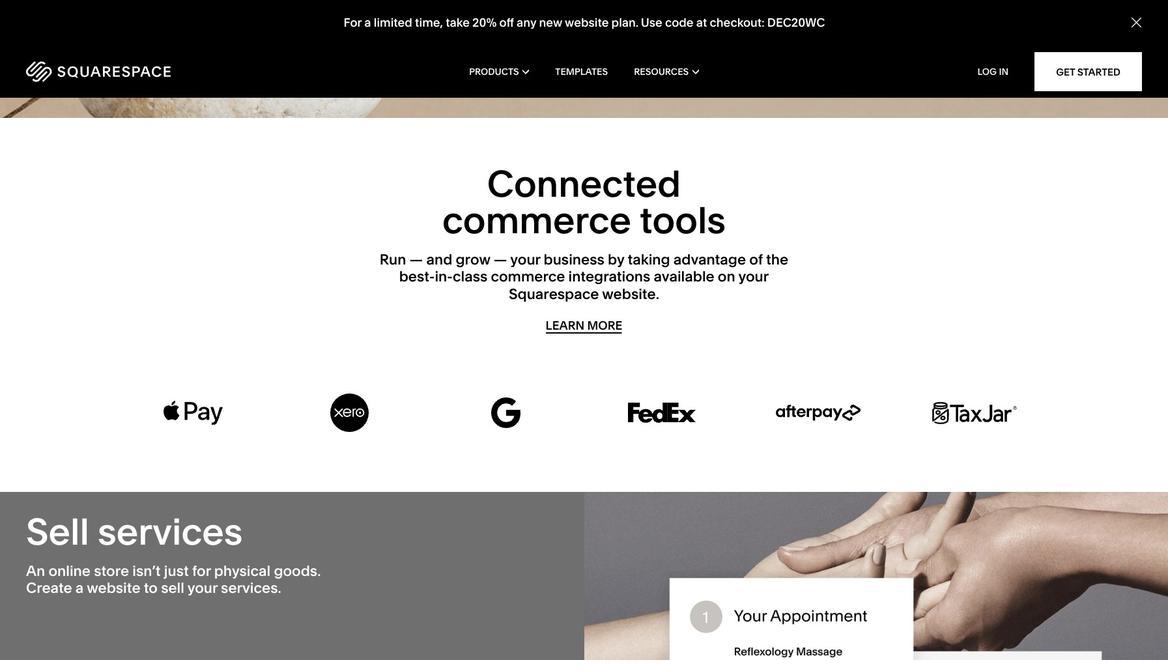 Task type: locate. For each thing, give the bounding box(es) containing it.
website left 03. on the right
[[565, 15, 609, 30]]

your up squarespace
[[511, 251, 541, 269]]

tools
[[741, 9, 769, 24], [640, 198, 726, 242]]

0 vertical spatial commerce
[[443, 198, 632, 242]]

products
[[469, 66, 519, 78]]

goods.
[[274, 562, 321, 580]]

—
[[410, 251, 423, 269], [494, 251, 507, 269]]

advantage
[[674, 251, 746, 269]]

sell
[[26, 510, 89, 554]]

fedex image
[[629, 403, 697, 423]]

squarespace logo link
[[26, 61, 249, 82]]

tools up advantage
[[640, 198, 726, 242]]

learn
[[546, 318, 585, 333]]

of
[[750, 251, 763, 269]]

0 horizontal spatial —
[[410, 251, 423, 269]]

log             in
[[978, 66, 1009, 78]]

the
[[767, 251, 789, 269]]

grow
[[456, 251, 491, 269]]

easy.
[[874, 9, 902, 24]]

services
[[98, 510, 243, 554]]

for
[[192, 562, 211, 580]]

your right sell
[[187, 580, 218, 597]]

available
[[654, 268, 715, 286]]

0 horizontal spatial a
[[76, 580, 84, 597]]

create
[[26, 580, 72, 597]]

03. straightforward tax tools make compliance easy.
[[610, 9, 902, 24]]

products button
[[469, 46, 529, 98]]

off
[[499, 15, 514, 30]]

sell services
[[26, 510, 243, 554]]

1 horizontal spatial —
[[494, 251, 507, 269]]

at
[[696, 15, 707, 30]]

commerce
[[443, 198, 632, 242], [491, 268, 565, 286]]

— right 'grow'
[[494, 251, 507, 269]]

connected
[[487, 162, 681, 206]]

commerce up business
[[443, 198, 632, 242]]

class
[[453, 268, 488, 286]]

started
[[1078, 66, 1121, 78]]

resources button
[[634, 46, 699, 98]]

1 horizontal spatial tools
[[741, 9, 769, 24]]

apple pay image
[[164, 401, 223, 425]]

skin care image
[[584, 492, 1169, 660]]

physical
[[214, 562, 271, 580]]

a right create
[[76, 580, 84, 597]]

for a limited time, take 20% off any new website plan. use code at checkout: dec20wc
[[344, 15, 825, 30]]

sell
[[161, 580, 184, 597]]

code
[[665, 15, 694, 30]]

website left "to"
[[87, 580, 141, 597]]

log             in link
[[978, 66, 1009, 78]]

1 vertical spatial tools
[[640, 198, 726, 242]]

tools inside connected commerce tools
[[640, 198, 726, 242]]

1 — from the left
[[410, 251, 423, 269]]

0 horizontal spatial website
[[87, 580, 141, 597]]

your right on
[[739, 268, 769, 286]]

commerce inside connected commerce tools
[[443, 198, 632, 242]]

any
[[517, 15, 536, 30]]

isn't
[[133, 562, 161, 580]]

use
[[641, 15, 662, 30]]

2 — from the left
[[494, 251, 507, 269]]

taxjar image
[[933, 402, 1018, 424]]

0 vertical spatial website
[[565, 15, 609, 30]]

a
[[364, 15, 371, 30], [76, 580, 84, 597]]

time,
[[415, 15, 443, 30]]

1 horizontal spatial a
[[364, 15, 371, 30]]

for
[[344, 15, 362, 30]]

store
[[94, 562, 129, 580]]

tools right the tax
[[741, 9, 769, 24]]

1 vertical spatial website
[[87, 580, 141, 597]]

1 vertical spatial a
[[76, 580, 84, 597]]

commerce right 'grow'
[[491, 268, 565, 286]]

0 vertical spatial tools
[[741, 9, 769, 24]]

website.
[[602, 285, 660, 303]]

0 horizontal spatial your
[[187, 580, 218, 597]]

commerce inside 'run — and grow — your business by taking advantage of the best-in-class commerce integrations available on your squarespace website.'
[[491, 268, 565, 286]]

in-
[[435, 268, 453, 286]]

0 horizontal spatial tools
[[640, 198, 726, 242]]

website
[[565, 15, 609, 30], [87, 580, 141, 597]]

templates link
[[556, 46, 608, 98]]

limited
[[374, 15, 412, 30]]

example of interface to print a shipping label image
[[191, 0, 393, 80]]

your
[[511, 251, 541, 269], [739, 268, 769, 286], [187, 580, 218, 597]]

in
[[1000, 66, 1009, 78]]

— left and
[[410, 251, 423, 269]]

by
[[608, 251, 625, 269]]

1 vertical spatial commerce
[[491, 268, 565, 286]]

a right for
[[364, 15, 371, 30]]



Task type: vqa. For each thing, say whether or not it's contained in the screenshot.
advantage in the top right of the page
yes



Task type: describe. For each thing, give the bounding box(es) containing it.
compliance
[[805, 9, 871, 24]]

squarespace
[[509, 285, 599, 303]]

tax
[[722, 9, 739, 24]]

and
[[427, 251, 453, 269]]

online
[[49, 562, 91, 580]]

get started link
[[1035, 52, 1143, 91]]

take
[[446, 15, 470, 30]]

run
[[380, 251, 406, 269]]

services.
[[221, 580, 281, 597]]

get started
[[1057, 66, 1121, 78]]

0 vertical spatial a
[[364, 15, 371, 30]]

make
[[772, 9, 802, 24]]

dec20wc
[[767, 15, 825, 30]]

business
[[544, 251, 605, 269]]

google image
[[491, 398, 521, 428]]

xero image
[[331, 394, 369, 432]]

more
[[588, 318, 623, 333]]

best-
[[399, 268, 435, 286]]

integrations
[[569, 268, 651, 286]]

a inside the an online store isn't just for physical goods. create a website to sell your services.
[[76, 580, 84, 597]]

squarespace logo image
[[26, 61, 171, 82]]

get
[[1057, 66, 1076, 78]]

afterpay image
[[777, 405, 861, 421]]

sample appointments page image
[[650, 571, 1103, 660]]

website inside the an online store isn't just for physical goods. create a website to sell your services.
[[87, 580, 141, 597]]

an
[[26, 562, 45, 580]]

new
[[539, 15, 562, 30]]

03.
[[610, 9, 627, 24]]

straightforward
[[631, 9, 719, 24]]

templates
[[556, 66, 608, 78]]

taking
[[628, 251, 671, 269]]

connected commerce tools
[[443, 162, 726, 242]]

an online store isn't just for physical goods. create a website to sell your services.
[[26, 562, 321, 597]]

run — and grow — your business by taking advantage of the best-in-class commerce integrations available on your squarespace website.
[[380, 251, 789, 303]]

1 horizontal spatial website
[[565, 15, 609, 30]]

your inside the an online store isn't just for physical goods. create a website to sell your services.
[[187, 580, 218, 597]]

checkout:
[[710, 15, 765, 30]]

to
[[144, 580, 158, 597]]

learn more link
[[546, 318, 623, 334]]

1 horizontal spatial your
[[511, 251, 541, 269]]

2 horizontal spatial your
[[739, 268, 769, 286]]

20%
[[472, 15, 497, 30]]

just
[[164, 562, 189, 580]]

resources
[[634, 66, 689, 78]]

log
[[978, 66, 997, 78]]

plan.
[[612, 15, 639, 30]]

on
[[718, 268, 736, 286]]

learn more
[[546, 318, 623, 333]]



